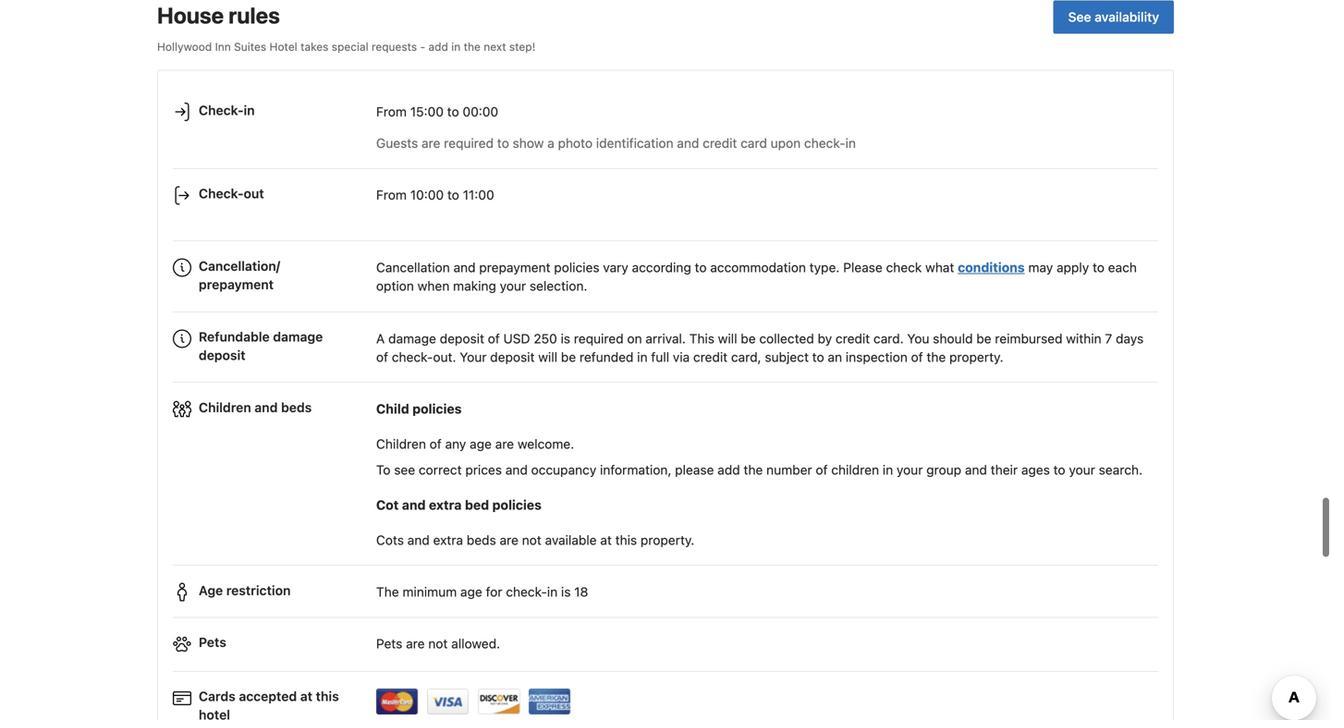 Task type: describe. For each thing, give the bounding box(es) containing it.
occupancy
[[531, 462, 596, 477]]

check- for out
[[199, 186, 244, 201]]

in right upon
[[845, 135, 856, 151]]

the minimum age for check-in is 18
[[376, 584, 588, 600]]

2 vertical spatial policies
[[492, 497, 542, 512]]

see
[[1068, 9, 1091, 25]]

refunded
[[579, 349, 634, 364]]

group
[[926, 462, 961, 477]]

to right the according
[[695, 260, 707, 275]]

to inside may apply to each option when making your selection.
[[1093, 260, 1105, 275]]

child
[[376, 401, 409, 416]]

of down a
[[376, 349, 388, 364]]

at inside cards accepted at this hotel
[[300, 689, 312, 704]]

guests are required to show a photo identification and credit card upon check-in
[[376, 135, 856, 151]]

1 vertical spatial credit
[[836, 331, 870, 346]]

step!
[[509, 40, 536, 53]]

0 horizontal spatial required
[[444, 135, 494, 151]]

for
[[486, 584, 502, 600]]

show
[[513, 135, 544, 151]]

your
[[460, 349, 487, 364]]

cancellation
[[376, 260, 450, 275]]

15:00
[[410, 104, 444, 119]]

may
[[1028, 260, 1053, 275]]

1 horizontal spatial the
[[744, 462, 763, 477]]

mastercard image
[[376, 689, 419, 715]]

are down 15:00 at the left top of page
[[422, 135, 440, 151]]

see availability button
[[1053, 1, 1174, 34]]

and right cot
[[402, 497, 426, 512]]

to left 11:00
[[447, 187, 459, 203]]

subject
[[765, 349, 809, 364]]

conditions
[[958, 260, 1025, 275]]

required inside the a damage deposit of usd 250 is required on arrival. this will be collected by credit card. you should be reimbursed within 7 days of check-out. your deposit will be refunded in full via credit card, subject to an inspection of the property.
[[574, 331, 624, 346]]

rules
[[229, 2, 280, 28]]

1 horizontal spatial at
[[600, 532, 612, 548]]

and right prices
[[505, 462, 528, 477]]

house
[[157, 2, 224, 28]]

vary
[[603, 260, 628, 275]]

according
[[632, 260, 691, 275]]

their
[[991, 462, 1018, 477]]

0 vertical spatial not
[[522, 532, 541, 548]]

property. inside the a damage deposit of usd 250 is required on arrival. this will be collected by credit card. you should be reimbursed within 7 days of check-out. your deposit will be refunded in full via credit card, subject to an inspection of the property.
[[949, 349, 1003, 364]]

card.
[[873, 331, 904, 346]]

a
[[376, 331, 385, 346]]

from 15:00 to 00:00
[[376, 104, 498, 119]]

guests
[[376, 135, 418, 151]]

and left their
[[965, 462, 987, 477]]

add for the
[[717, 462, 740, 477]]

prices
[[465, 462, 502, 477]]

cancellation/ prepayment
[[199, 258, 280, 292]]

and right cots
[[407, 532, 430, 548]]

0 vertical spatial age
[[470, 436, 492, 451]]

cancellation/
[[199, 258, 280, 274]]

2 horizontal spatial policies
[[554, 260, 600, 275]]

damage for refundable
[[273, 329, 323, 345]]

2 horizontal spatial your
[[1069, 462, 1095, 477]]

0 vertical spatial credit
[[703, 135, 737, 151]]

2 vertical spatial credit
[[693, 349, 728, 364]]

available
[[545, 532, 597, 548]]

in left '18' on the bottom
[[547, 584, 558, 600]]

allowed.
[[451, 636, 500, 651]]

a damage deposit of usd 250 is required on arrival. this will be collected by credit card. you should be reimbursed within 7 days of check-out. your deposit will be refunded in full via credit card, subject to an inspection of the property.
[[376, 331, 1144, 364]]

what
[[925, 260, 954, 275]]

out
[[244, 186, 264, 201]]

children and beds
[[199, 400, 312, 415]]

availability
[[1095, 9, 1159, 25]]

extra for beds
[[433, 532, 463, 548]]

bed
[[465, 497, 489, 512]]

a
[[547, 135, 554, 151]]

next
[[484, 40, 506, 53]]

1 horizontal spatial your
[[897, 462, 923, 477]]

deposit for a
[[440, 331, 484, 346]]

requests
[[372, 40, 417, 53]]

are down the minimum
[[406, 636, 425, 651]]

to right 15:00 at the left top of page
[[447, 104, 459, 119]]

this
[[689, 331, 714, 346]]

upon
[[771, 135, 801, 151]]

correct
[[419, 462, 462, 477]]

see
[[394, 462, 415, 477]]

card
[[741, 135, 767, 151]]

apply
[[1057, 260, 1089, 275]]

option
[[376, 278, 414, 294]]

2 horizontal spatial deposit
[[490, 349, 535, 364]]

to see correct prices and occupancy information, please add the number of children in your group and their ages to your search.
[[376, 462, 1143, 477]]

any
[[445, 436, 466, 451]]

prepayment inside cancellation/ prepayment
[[199, 277, 274, 292]]

check
[[886, 260, 922, 275]]

inn
[[215, 40, 231, 53]]

to inside the a damage deposit of usd 250 is required on arrival. this will be collected by credit card. you should be reimbursed within 7 days of check-out. your deposit will be refunded in full via credit card, subject to an inspection of the property.
[[812, 349, 824, 364]]

18
[[574, 584, 588, 600]]

in right children
[[883, 462, 893, 477]]

search.
[[1099, 462, 1143, 477]]

check- inside the a damage deposit of usd 250 is required on arrival. this will be collected by credit card. you should be reimbursed within 7 days of check-out. your deposit will be refunded in full via credit card, subject to an inspection of the property.
[[392, 349, 433, 364]]

children for children and beds
[[199, 400, 251, 415]]

accepted payment methods and conditions element
[[173, 680, 1158, 720]]

welcome.
[[518, 436, 574, 451]]

and up the making
[[453, 260, 476, 275]]

full
[[651, 349, 669, 364]]

1 vertical spatial age
[[460, 584, 482, 600]]

each
[[1108, 260, 1137, 275]]

2 horizontal spatial check-
[[804, 135, 845, 151]]

extra for bed
[[429, 497, 462, 512]]

identification
[[596, 135, 673, 151]]

an
[[828, 349, 842, 364]]

accommodation
[[710, 260, 806, 275]]

making
[[453, 278, 496, 294]]

1 horizontal spatial this
[[615, 532, 637, 548]]

children for children of any age are welcome.
[[376, 436, 426, 451]]

selection.
[[530, 278, 587, 294]]

type.
[[809, 260, 840, 275]]

in down the suites
[[244, 103, 255, 118]]

and down refundable damage deposit
[[255, 400, 278, 415]]

pets for pets
[[199, 635, 226, 650]]

from for from 15:00 to 00:00
[[376, 104, 407, 119]]

house rules
[[157, 2, 280, 28]]

ages
[[1021, 462, 1050, 477]]

0 horizontal spatial policies
[[412, 401, 462, 416]]

inspection
[[846, 349, 908, 364]]



Task type: locate. For each thing, give the bounding box(es) containing it.
1 vertical spatial will
[[538, 349, 557, 364]]

check- down inn on the top left
[[199, 103, 244, 118]]

by
[[818, 331, 832, 346]]

restriction
[[226, 583, 291, 598]]

hotel
[[269, 40, 297, 53]]

the
[[464, 40, 481, 53], [927, 349, 946, 364], [744, 462, 763, 477]]

1 horizontal spatial not
[[522, 532, 541, 548]]

be left refunded
[[561, 349, 576, 364]]

1 is from the top
[[561, 331, 570, 346]]

your inside may apply to each option when making your selection.
[[500, 278, 526, 294]]

damage inside the a damage deposit of usd 250 is required on arrival. this will be collected by credit card. you should be reimbursed within 7 days of check-out. your deposit will be refunded in full via credit card, subject to an inspection of the property.
[[388, 331, 436, 346]]

on
[[627, 331, 642, 346]]

the left next
[[464, 40, 481, 53]]

be up card,
[[741, 331, 756, 346]]

0 vertical spatial policies
[[554, 260, 600, 275]]

discover image
[[478, 689, 520, 715]]

cancellation and prepayment policies vary according to accommodation type. please check what conditions
[[376, 260, 1025, 275]]

of left any
[[430, 436, 442, 451]]

0 horizontal spatial deposit
[[199, 348, 245, 363]]

10:00
[[410, 187, 444, 203]]

0 horizontal spatial check-
[[392, 349, 433, 364]]

11:00
[[463, 187, 494, 203]]

1 horizontal spatial policies
[[492, 497, 542, 512]]

this right the available
[[615, 532, 637, 548]]

hollywood
[[157, 40, 212, 53]]

0 vertical spatial extra
[[429, 497, 462, 512]]

pets down age
[[199, 635, 226, 650]]

policies up the selection.
[[554, 260, 600, 275]]

prepayment
[[479, 260, 550, 275], [199, 277, 274, 292]]

0 vertical spatial at
[[600, 532, 612, 548]]

property.
[[949, 349, 1003, 364], [641, 532, 695, 548]]

are up prices
[[495, 436, 514, 451]]

1 vertical spatial add
[[717, 462, 740, 477]]

age left for
[[460, 584, 482, 600]]

is for 18
[[561, 584, 571, 600]]

credit up 'an'
[[836, 331, 870, 346]]

1 horizontal spatial will
[[718, 331, 737, 346]]

1 vertical spatial not
[[428, 636, 448, 651]]

1 horizontal spatial check-
[[506, 584, 547, 600]]

not left allowed.
[[428, 636, 448, 651]]

from left 10:00
[[376, 187, 407, 203]]

0 vertical spatial from
[[376, 104, 407, 119]]

from 10:00 to 11:00
[[376, 187, 494, 203]]

hotel
[[199, 707, 230, 720]]

2 horizontal spatial the
[[927, 349, 946, 364]]

1 horizontal spatial damage
[[388, 331, 436, 346]]

photo
[[558, 135, 593, 151]]

1 vertical spatial check-
[[199, 186, 244, 201]]

this
[[615, 532, 637, 548], [316, 689, 339, 704]]

your right the making
[[500, 278, 526, 294]]

damage right a
[[388, 331, 436, 346]]

child policies
[[376, 401, 462, 416]]

1 vertical spatial from
[[376, 187, 407, 203]]

arrival.
[[646, 331, 686, 346]]

damage
[[273, 329, 323, 345], [388, 331, 436, 346]]

in left full
[[637, 349, 648, 364]]

0 vertical spatial required
[[444, 135, 494, 151]]

1 vertical spatial children
[[376, 436, 426, 451]]

special
[[332, 40, 368, 53]]

extra
[[429, 497, 462, 512], [433, 532, 463, 548]]

1 vertical spatial beds
[[467, 532, 496, 548]]

from up guests
[[376, 104, 407, 119]]

check-in
[[199, 103, 255, 118]]

1 vertical spatial policies
[[412, 401, 462, 416]]

at
[[600, 532, 612, 548], [300, 689, 312, 704]]

pets for pets are not allowed.
[[376, 636, 402, 651]]

1 horizontal spatial add
[[717, 462, 740, 477]]

required down '00:00' in the top left of the page
[[444, 135, 494, 151]]

may apply to each option when making your selection.
[[376, 260, 1137, 294]]

property. down should
[[949, 349, 1003, 364]]

0 vertical spatial check-
[[199, 103, 244, 118]]

days
[[1116, 331, 1144, 346]]

1 vertical spatial extra
[[433, 532, 463, 548]]

and
[[677, 135, 699, 151], [453, 260, 476, 275], [255, 400, 278, 415], [505, 462, 528, 477], [965, 462, 987, 477], [402, 497, 426, 512], [407, 532, 430, 548]]

is inside the a damage deposit of usd 250 is required on arrival. this will be collected by credit card. you should be reimbursed within 7 days of check-out. your deposit will be refunded in full via credit card, subject to an inspection of the property.
[[561, 331, 570, 346]]

0 vertical spatial is
[[561, 331, 570, 346]]

0 vertical spatial the
[[464, 40, 481, 53]]

0 vertical spatial children
[[199, 400, 251, 415]]

deposit down refundable
[[199, 348, 245, 363]]

the down should
[[927, 349, 946, 364]]

0 vertical spatial check-
[[804, 135, 845, 151]]

deposit for refundable
[[199, 348, 245, 363]]

extra down cot and extra bed policies
[[433, 532, 463, 548]]

1 vertical spatial at
[[300, 689, 312, 704]]

0 horizontal spatial children
[[199, 400, 251, 415]]

250
[[534, 331, 557, 346]]

1 vertical spatial required
[[574, 331, 624, 346]]

1 horizontal spatial required
[[574, 331, 624, 346]]

your left group
[[897, 462, 923, 477]]

prepayment up the making
[[479, 260, 550, 275]]

0 horizontal spatial damage
[[273, 329, 323, 345]]

american express image
[[529, 689, 571, 715]]

at right "accepted"
[[300, 689, 312, 704]]

1 horizontal spatial beds
[[467, 532, 496, 548]]

0 horizontal spatial add
[[428, 40, 448, 53]]

this right "accepted"
[[316, 689, 339, 704]]

to right ages
[[1053, 462, 1065, 477]]

in inside the a damage deposit of usd 250 is required on arrival. this will be collected by credit card. you should be reimbursed within 7 days of check-out. your deposit will be refunded in full via credit card, subject to an inspection of the property.
[[637, 349, 648, 364]]

please
[[843, 260, 883, 275]]

from
[[376, 104, 407, 119], [376, 187, 407, 203]]

add right '-'
[[428, 40, 448, 53]]

0 horizontal spatial be
[[561, 349, 576, 364]]

usd
[[503, 331, 530, 346]]

credit down the 'this'
[[693, 349, 728, 364]]

1 horizontal spatial property.
[[949, 349, 1003, 364]]

within
[[1066, 331, 1101, 346]]

refundable damage deposit
[[199, 329, 323, 363]]

0 horizontal spatial not
[[428, 636, 448, 651]]

children
[[199, 400, 251, 415], [376, 436, 426, 451]]

1 check- from the top
[[199, 103, 244, 118]]

1 horizontal spatial pets
[[376, 636, 402, 651]]

beds
[[281, 400, 312, 415], [467, 532, 496, 548]]

of
[[488, 331, 500, 346], [376, 349, 388, 364], [911, 349, 923, 364], [430, 436, 442, 451], [816, 462, 828, 477]]

1 horizontal spatial deposit
[[440, 331, 484, 346]]

deposit down usd
[[490, 349, 535, 364]]

and right "identification"
[[677, 135, 699, 151]]

2 from from the top
[[376, 187, 407, 203]]

to
[[376, 462, 391, 477]]

you
[[907, 331, 929, 346]]

0 vertical spatial beds
[[281, 400, 312, 415]]

2 check- from the top
[[199, 186, 244, 201]]

beds down refundable damage deposit
[[281, 400, 312, 415]]

check- for in
[[199, 103, 244, 118]]

1 from from the top
[[376, 104, 407, 119]]

see availability
[[1068, 9, 1159, 25]]

check-
[[804, 135, 845, 151], [392, 349, 433, 364], [506, 584, 547, 600]]

the left number at the right bottom of the page
[[744, 462, 763, 477]]

visa image
[[427, 689, 470, 715]]

will down 250
[[538, 349, 557, 364]]

7
[[1105, 331, 1112, 346]]

0 horizontal spatial at
[[300, 689, 312, 704]]

0 horizontal spatial your
[[500, 278, 526, 294]]

age
[[199, 583, 223, 598]]

of down you
[[911, 349, 923, 364]]

credit
[[703, 135, 737, 151], [836, 331, 870, 346], [693, 349, 728, 364]]

cot and extra bed policies
[[376, 497, 542, 512]]

information,
[[600, 462, 671, 477]]

your
[[500, 278, 526, 294], [897, 462, 923, 477], [1069, 462, 1095, 477]]

to left show
[[497, 135, 509, 151]]

is right 250
[[561, 331, 570, 346]]

policies up any
[[412, 401, 462, 416]]

from for from 10:00 to 11:00
[[376, 187, 407, 203]]

deposit up "your"
[[440, 331, 484, 346]]

cots
[[376, 532, 404, 548]]

children of any age are welcome.
[[376, 436, 574, 451]]

children down refundable damage deposit
[[199, 400, 251, 415]]

age restriction
[[199, 583, 291, 598]]

1 vertical spatial the
[[927, 349, 946, 364]]

1 vertical spatial property.
[[641, 532, 695, 548]]

at right the available
[[600, 532, 612, 548]]

deposit inside refundable damage deposit
[[199, 348, 245, 363]]

be right should
[[976, 331, 991, 346]]

is for required
[[561, 331, 570, 346]]

to left each
[[1093, 260, 1105, 275]]

required up refunded
[[574, 331, 624, 346]]

cards
[[199, 689, 236, 704]]

check- up cancellation/
[[199, 186, 244, 201]]

children
[[831, 462, 879, 477]]

2 is from the top
[[561, 584, 571, 600]]

cots and extra beds are not available at this property.
[[376, 532, 695, 548]]

0 horizontal spatial beds
[[281, 400, 312, 415]]

check- right for
[[506, 584, 547, 600]]

in right '-'
[[451, 40, 461, 53]]

will right the 'this'
[[718, 331, 737, 346]]

not left the available
[[522, 532, 541, 548]]

0 vertical spatial add
[[428, 40, 448, 53]]

0 vertical spatial this
[[615, 532, 637, 548]]

out.
[[433, 349, 456, 364]]

0 horizontal spatial pets
[[199, 635, 226, 650]]

card,
[[731, 349, 761, 364]]

add
[[428, 40, 448, 53], [717, 462, 740, 477]]

0 horizontal spatial prepayment
[[199, 277, 274, 292]]

0 vertical spatial will
[[718, 331, 737, 346]]

accepted
[[239, 689, 297, 704]]

the inside the a damage deposit of usd 250 is required on arrival. this will be collected by credit card. you should be reimbursed within 7 days of check-out. your deposit will be refunded in full via credit card, subject to an inspection of the property.
[[927, 349, 946, 364]]

0 horizontal spatial property.
[[641, 532, 695, 548]]

1 vertical spatial this
[[316, 689, 339, 704]]

policies up cots and extra beds are not available at this property.
[[492, 497, 542, 512]]

cards accepted at this hotel
[[199, 689, 339, 720]]

are
[[422, 135, 440, 151], [495, 436, 514, 451], [500, 532, 519, 548], [406, 636, 425, 651]]

prepayment down cancellation/
[[199, 277, 274, 292]]

conditions link
[[958, 260, 1025, 275]]

2 horizontal spatial be
[[976, 331, 991, 346]]

damage for a
[[388, 331, 436, 346]]

damage inside refundable damage deposit
[[273, 329, 323, 345]]

of left usd
[[488, 331, 500, 346]]

required
[[444, 135, 494, 151], [574, 331, 624, 346]]

check- up child policies at the bottom left
[[392, 349, 433, 364]]

2 vertical spatial check-
[[506, 584, 547, 600]]

suites
[[234, 40, 266, 53]]

are up for
[[500, 532, 519, 548]]

1 horizontal spatial prepayment
[[479, 260, 550, 275]]

add for in
[[428, 40, 448, 53]]

extra left bed
[[429, 497, 462, 512]]

children up see
[[376, 436, 426, 451]]

credit left card
[[703, 135, 737, 151]]

the
[[376, 584, 399, 600]]

1 horizontal spatial be
[[741, 331, 756, 346]]

this inside cards accepted at this hotel
[[316, 689, 339, 704]]

damage right refundable
[[273, 329, 323, 345]]

be
[[741, 331, 756, 346], [976, 331, 991, 346], [561, 349, 576, 364]]

is left '18' on the bottom
[[561, 584, 571, 600]]

0 vertical spatial property.
[[949, 349, 1003, 364]]

1 vertical spatial is
[[561, 584, 571, 600]]

collected
[[759, 331, 814, 346]]

2 vertical spatial the
[[744, 462, 763, 477]]

will
[[718, 331, 737, 346], [538, 349, 557, 364]]

1 vertical spatial prepayment
[[199, 277, 274, 292]]

0 horizontal spatial the
[[464, 40, 481, 53]]

hollywood inn suites hotel takes special requests - add in the next step!
[[157, 40, 536, 53]]

check- right upon
[[804, 135, 845, 151]]

age right any
[[470, 436, 492, 451]]

1 vertical spatial check-
[[392, 349, 433, 364]]

0 horizontal spatial this
[[316, 689, 339, 704]]

-
[[420, 40, 425, 53]]

beds down bed
[[467, 532, 496, 548]]

add right please
[[717, 462, 740, 477]]

property. down please
[[641, 532, 695, 548]]

is
[[561, 331, 570, 346], [561, 584, 571, 600]]

of right number at the right bottom of the page
[[816, 462, 828, 477]]

via
[[673, 349, 690, 364]]

takes
[[300, 40, 329, 53]]

minimum
[[402, 584, 457, 600]]

pets down the
[[376, 636, 402, 651]]

0 vertical spatial prepayment
[[479, 260, 550, 275]]

0 horizontal spatial will
[[538, 349, 557, 364]]

should
[[933, 331, 973, 346]]

1 horizontal spatial children
[[376, 436, 426, 451]]

your left search.
[[1069, 462, 1095, 477]]

to left 'an'
[[812, 349, 824, 364]]

to
[[447, 104, 459, 119], [497, 135, 509, 151], [447, 187, 459, 203], [695, 260, 707, 275], [1093, 260, 1105, 275], [812, 349, 824, 364], [1053, 462, 1065, 477]]

refundable
[[199, 329, 270, 345]]



Task type: vqa. For each thing, say whether or not it's contained in the screenshot.
required to the right
yes



